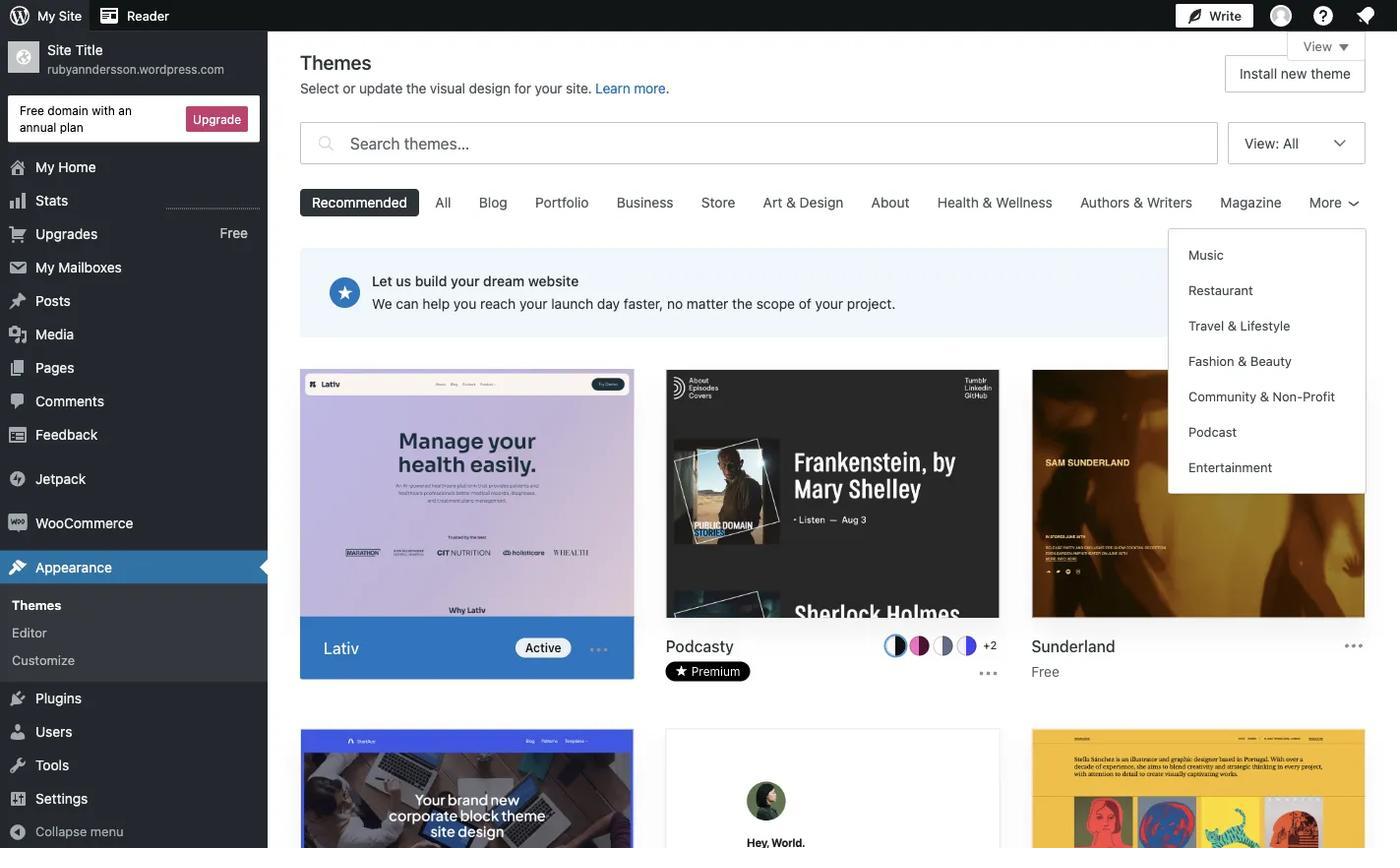 Task type: vqa. For each thing, say whether or not it's contained in the screenshot.
can
yes



Task type: locate. For each thing, give the bounding box(es) containing it.
2 vertical spatial free
[[1031, 663, 1060, 679]]

free inside free domain with an annual plan
[[20, 103, 44, 117]]

active
[[525, 641, 561, 655]]

mailboxes
[[58, 259, 122, 275]]

media link
[[0, 317, 268, 351]]

2 vertical spatial my
[[35, 259, 55, 275]]

None search field
[[300, 117, 1218, 169]]

my
[[37, 8, 55, 23], [35, 158, 55, 175], [35, 259, 55, 275]]

non-
[[1273, 389, 1303, 404]]

group containing music
[[1177, 237, 1358, 485]]

free inside sunderland free
[[1031, 663, 1060, 679]]

editor
[[12, 625, 47, 640]]

health & wellness
[[937, 194, 1052, 211]]

0 vertical spatial all
[[1283, 135, 1299, 151]]

& left beauty
[[1238, 354, 1247, 368]]

0 horizontal spatial themes
[[12, 597, 61, 612]]

my left reader link
[[37, 8, 55, 23]]

1 horizontal spatial all
[[1283, 135, 1299, 151]]

settings
[[35, 791, 88, 807]]

& for wellness
[[983, 194, 992, 211]]

health & wellness button
[[926, 189, 1064, 216]]

authors
[[1080, 194, 1130, 211]]

design
[[469, 80, 510, 96]]

theme
[[1311, 65, 1351, 82]]

1 horizontal spatial the
[[732, 296, 753, 312]]

upgrade
[[193, 112, 241, 126]]

title
[[75, 42, 103, 58]]

upgrade button
[[186, 106, 248, 132]]

& right travel
[[1228, 318, 1237, 333]]

install new theme
[[1240, 65, 1351, 82]]

community
[[1189, 389, 1257, 404]]

0 horizontal spatial free
[[20, 103, 44, 117]]

let's get started link
[[1179, 274, 1311, 311]]

free down sunderland
[[1031, 663, 1060, 679]]

the left visual
[[406, 80, 426, 96]]

0 vertical spatial the
[[406, 80, 426, 96]]

fashion & beauty button
[[1177, 343, 1358, 379]]

your right for
[[535, 80, 562, 96]]

the inside themes select or update the visual design for your site. learn more .
[[406, 80, 426, 96]]

podcasty
[[666, 636, 734, 655]]

0 horizontal spatial the
[[406, 80, 426, 96]]

launch
[[551, 296, 593, 312]]

the left scope
[[732, 296, 753, 312]]

feedback link
[[0, 418, 268, 451]]

startace is your ultimate business theme design. it is pretty valuable in assisting users in building their corporate websites, being established companies, or budding startups. image
[[301, 729, 633, 848]]

rubyanndersson.wordpress.com
[[47, 62, 224, 76]]

business button
[[605, 189, 685, 216]]

learn more link
[[595, 80, 666, 96]]

the
[[406, 80, 426, 96], [732, 296, 753, 312]]

themes up or
[[300, 50, 372, 73]]

your right the "of"
[[815, 296, 843, 312]]

img image inside jetpack link
[[8, 469, 28, 489]]

img image
[[8, 469, 28, 489], [8, 513, 28, 533]]

or
[[343, 80, 356, 96]]

& for non-
[[1260, 389, 1269, 404]]

themes inside themes select or update the visual design for your site. learn more .
[[300, 50, 372, 73]]

open search image
[[313, 117, 338, 169]]

comments
[[35, 393, 104, 409]]

help image
[[1312, 4, 1335, 28]]

& left the 'writers'
[[1134, 194, 1143, 211]]

view
[[1304, 39, 1332, 54]]

all
[[1283, 135, 1299, 151], [435, 194, 451, 211]]

posts link
[[0, 284, 268, 317]]

appearance
[[35, 559, 112, 575]]

1 vertical spatial site
[[47, 42, 72, 58]]

0 vertical spatial my
[[37, 8, 55, 23]]

website
[[528, 273, 579, 289]]

more
[[1310, 194, 1342, 211]]

my mailboxes
[[35, 259, 122, 275]]

all right view: at the top of page
[[1283, 135, 1299, 151]]

your up you
[[451, 273, 480, 289]]

customize
[[12, 653, 75, 668]]

let's
[[1193, 284, 1223, 301]]

users
[[35, 724, 72, 740]]

1 img image from the top
[[8, 469, 28, 489]]

site title rubyanndersson.wordpress.com
[[47, 42, 224, 76]]

img image left jetpack at the left bottom of the page
[[8, 469, 28, 489]]

write link
[[1176, 0, 1254, 31]]

& right health
[[983, 194, 992, 211]]

&
[[786, 194, 796, 211], [983, 194, 992, 211], [1134, 194, 1143, 211], [1228, 318, 1237, 333], [1238, 354, 1247, 368], [1260, 389, 1269, 404]]

free down highest hourly views 0 image
[[220, 225, 248, 242]]

0 horizontal spatial all
[[435, 194, 451, 211]]

2 horizontal spatial free
[[1031, 663, 1060, 679]]

faster,
[[624, 296, 663, 312]]

entertainment button
[[1177, 450, 1358, 485]]

1 horizontal spatial themes
[[300, 50, 372, 73]]

group
[[1177, 237, 1358, 485]]

my up posts at the top left
[[35, 259, 55, 275]]

themes select or update the visual design for your site. learn more .
[[300, 50, 670, 96]]

Search search field
[[350, 123, 1217, 163]]

themes up editor
[[12, 597, 61, 612]]

0 vertical spatial free
[[20, 103, 44, 117]]

my left home
[[35, 158, 55, 175]]

let
[[372, 273, 392, 289]]

restaurant
[[1189, 283, 1253, 298]]

get started
[[1227, 284, 1297, 301]]

& right art
[[786, 194, 796, 211]]

my for my site
[[37, 8, 55, 23]]

1 horizontal spatial free
[[220, 225, 248, 242]]

1 vertical spatial img image
[[8, 513, 28, 533]]

site inside 'site title rubyanndersson.wordpress.com'
[[47, 42, 72, 58]]

img image inside woocommerce link
[[8, 513, 28, 533]]

free for free
[[220, 225, 248, 242]]

travel & lifestyle button
[[1177, 308, 1358, 343]]

customize link
[[0, 646, 268, 674]]

site left title
[[47, 42, 72, 58]]

1 vertical spatial free
[[220, 225, 248, 242]]

woocommerce link
[[0, 506, 268, 540]]

0 vertical spatial img image
[[8, 469, 28, 489]]

& inside button
[[983, 194, 992, 211]]

1 vertical spatial the
[[732, 296, 753, 312]]

free up annual plan
[[20, 103, 44, 117]]

0 vertical spatial themes
[[300, 50, 372, 73]]

site
[[59, 8, 82, 23], [47, 42, 72, 58]]

view button
[[1287, 31, 1366, 61]]

sunderland is a simple theme that supports full-site editing. it comes with a set of minimal templates and design settings that can be manipulated through global styles. use it to build something beautiful. image
[[1032, 370, 1365, 619]]

& inside 'button'
[[786, 194, 796, 211]]

& left the non-
[[1260, 389, 1269, 404]]

2 img image from the top
[[8, 513, 28, 533]]

1 vertical spatial my
[[35, 158, 55, 175]]

sometimes your podcast episode cover arts deserve more attention than regular thumbnails offer. if you think so, then podcasty is the theme design for your podcast site. image
[[667, 370, 999, 619]]

manage your notifications image
[[1354, 4, 1377, 28]]

lifestyle
[[1240, 318, 1290, 333]]

profit
[[1303, 389, 1335, 404]]

1 vertical spatial themes
[[12, 597, 61, 612]]

closed image
[[1339, 44, 1349, 51]]

can
[[396, 296, 419, 312]]

stats
[[35, 192, 68, 208]]

& for lifestyle
[[1228, 318, 1237, 333]]

site up title
[[59, 8, 82, 23]]

organizer has a simple structure and displays only the necessary information a real portfolio can benefit from. it's ready to be used by designers, artists, architects, and creators. image
[[1032, 729, 1365, 848]]

1 vertical spatial all
[[435, 194, 451, 211]]

pages link
[[0, 351, 268, 384]]

reader
[[127, 8, 169, 23]]

annual plan
[[20, 120, 83, 134]]

install
[[1240, 65, 1277, 82]]

reader link
[[90, 0, 177, 31]]

img image left 'woocommerce'
[[8, 513, 28, 533]]

all left blog
[[435, 194, 451, 211]]

domain
[[48, 103, 88, 117]]

site.
[[566, 80, 592, 96]]



Task type: describe. For each thing, give the bounding box(es) containing it.
highest hourly views 0 image
[[166, 196, 260, 209]]

portfolio button
[[524, 189, 601, 216]]

sunderland free
[[1031, 636, 1115, 679]]

more options for theme sunderland image
[[1342, 634, 1366, 658]]

themes for themes select or update the visual design for your site. learn more .
[[300, 50, 372, 73]]

my site
[[37, 8, 82, 23]]

write
[[1209, 8, 1242, 23]]

more options for theme podcasty image
[[976, 662, 1000, 685]]

& for beauty
[[1238, 354, 1247, 368]]

upgrades
[[35, 225, 98, 242]]

entertainment
[[1189, 460, 1272, 475]]

art
[[763, 194, 782, 211]]

free for free domain with an annual plan
[[20, 103, 44, 117]]

my for my mailboxes
[[35, 259, 55, 275]]

plugins
[[35, 690, 82, 707]]

day
[[597, 296, 620, 312]]

collapse
[[35, 824, 87, 839]]

tools
[[35, 757, 69, 774]]

blog button
[[467, 189, 519, 216]]

build
[[415, 273, 447, 289]]

editor link
[[0, 619, 268, 646]]

my for my home
[[35, 158, 55, 175]]

img image for jetpack
[[8, 469, 28, 489]]

+2
[[983, 639, 997, 652]]

portfolio
[[535, 194, 589, 211]]

menu
[[90, 824, 123, 839]]

writers
[[1147, 194, 1193, 211]]

+2 button
[[980, 636, 1000, 656]]

let us build your dream website we can help you reach your launch day faster, no matter the scope of your project.
[[372, 273, 896, 312]]

premium button
[[666, 662, 750, 681]]

free domain with an annual plan
[[20, 103, 132, 134]]

authors & writers button
[[1069, 189, 1204, 216]]

dream
[[483, 273, 525, 289]]

img image for woocommerce
[[8, 513, 28, 533]]

more button
[[1298, 189, 1366, 216]]

your inside themes select or update the visual design for your site. learn more .
[[535, 80, 562, 96]]

the inside let us build your dream website we can help you reach your launch day faster, no matter the scope of your project.
[[732, 296, 753, 312]]

0 vertical spatial site
[[59, 8, 82, 23]]

& for design
[[786, 194, 796, 211]]

let's get started
[[1193, 284, 1297, 301]]

about
[[871, 194, 910, 211]]

podcast button
[[1177, 414, 1358, 450]]

appearance link
[[0, 551, 268, 584]]

reach
[[480, 296, 516, 312]]

pages
[[35, 359, 74, 375]]

music button
[[1177, 237, 1358, 273]]

all inside button
[[435, 194, 451, 211]]

with
[[92, 103, 115, 117]]

your down the website
[[519, 296, 548, 312]]

jetpack
[[35, 470, 86, 487]]

business
[[617, 194, 673, 211]]

my site link
[[0, 0, 90, 31]]

my profile image
[[1270, 5, 1292, 27]]

lativ
[[324, 638, 359, 657]]

stats link
[[0, 184, 268, 217]]

premium
[[691, 664, 740, 678]]

matter
[[687, 296, 728, 312]]

magazine button
[[1209, 189, 1293, 216]]

visual
[[430, 80, 465, 96]]

comments link
[[0, 384, 268, 418]]

collapse menu link
[[0, 816, 268, 848]]

store
[[701, 194, 735, 211]]

themes link
[[0, 591, 268, 619]]

& for writers
[[1134, 194, 1143, 211]]

update
[[359, 80, 403, 96]]

hey is a simple personal blog theme. image
[[667, 729, 999, 848]]

jetpack link
[[0, 462, 268, 495]]

all inside popup button
[[1283, 135, 1299, 151]]

my home
[[35, 158, 96, 175]]

magazine
[[1220, 194, 1282, 211]]

beauty
[[1250, 354, 1292, 368]]

community & non-profit
[[1189, 389, 1335, 404]]

more options for theme lativ image
[[587, 638, 611, 662]]

settings link
[[0, 782, 268, 816]]

tools link
[[0, 749, 268, 782]]

project.
[[847, 296, 896, 312]]

wellness
[[996, 194, 1052, 211]]

themes for themes
[[12, 597, 61, 612]]

plugins link
[[0, 682, 268, 715]]

install new theme link
[[1225, 55, 1366, 92]]

recommended
[[312, 194, 407, 211]]

design
[[800, 194, 844, 211]]

us
[[396, 273, 411, 289]]

woocommerce
[[35, 515, 133, 531]]

podcast
[[1189, 425, 1237, 439]]

learn more
[[595, 80, 666, 96]]

view: all
[[1245, 135, 1299, 151]]

about button
[[860, 189, 921, 216]]

feedback
[[35, 426, 98, 442]]

recommended button
[[300, 189, 419, 216]]

lativ is a wordpress block theme specifically designed for businesses and startups. it offers fresh, vibrant color palettes and sleek, modern templates that are perfect for companies looking to establish a bold and innovative online presence. image
[[300, 369, 634, 620]]

users link
[[0, 715, 268, 749]]

music
[[1189, 247, 1224, 262]]

scope
[[756, 296, 795, 312]]

my home link
[[0, 150, 268, 184]]

posts
[[35, 292, 71, 309]]

sunderland
[[1031, 636, 1115, 655]]



